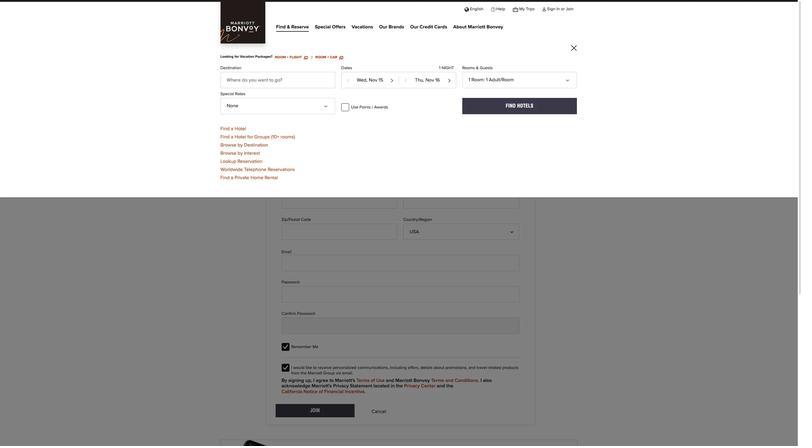 Task type: locate. For each thing, give the bounding box(es) containing it.
bonvoy
[[487, 24, 503, 29], [414, 379, 430, 384]]

. left also
[[478, 379, 480, 384]]

1 vertical spatial destination
[[244, 143, 268, 148]]

1 horizontal spatial to
[[313, 366, 317, 370]]

marriott's down email.
[[335, 379, 355, 384]]

1 horizontal spatial the
[[396, 384, 403, 389]]

to for signing
[[330, 379, 334, 384]]

by up browse by interest link
[[238, 143, 243, 148]]

night
[[442, 66, 454, 70]]

of inside privacy center and the california notice of financial incentive .
[[319, 390, 323, 395]]

find for find hotels
[[506, 103, 516, 109]]

0 horizontal spatial marriott
[[308, 372, 322, 376]]

it's
[[221, 80, 232, 92]]

0 horizontal spatial special
[[221, 92, 234, 96]]

0 vertical spatial use
[[351, 105, 358, 110]]

for up browse by destination link
[[247, 135, 253, 139]]

0 horizontal spatial 1
[[439, 66, 441, 70]]

a down worldwide
[[231, 175, 234, 180]]

terms up statement
[[357, 379, 370, 384]]

1 horizontal spatial special
[[315, 24, 331, 29]]

browse for browse by destination
[[221, 143, 236, 148]]

1 right image from the left
[[387, 198, 391, 203]]

1 horizontal spatial 1
[[469, 78, 470, 82]]

conditions
[[455, 379, 478, 384]]

1 horizontal spatial i
[[313, 379, 315, 384]]

1 by from the top
[[238, 143, 243, 148]]

lookup reservation
[[221, 159, 263, 164]]

terms
[[357, 379, 370, 384], [431, 379, 444, 384]]

browse for browse by interest
[[221, 151, 236, 156]]

room for room + car
[[316, 56, 327, 59]]

0 horizontal spatial join
[[310, 408, 320, 414]]

2 terms from the left
[[431, 379, 444, 384]]

to right like
[[313, 366, 317, 370]]

1 horizontal spatial .
[[478, 379, 480, 384]]

2 browse from the top
[[221, 151, 236, 156]]

find inside 'button'
[[506, 103, 516, 109]]

opens in a new browser window. image right car on the left
[[339, 56, 343, 59]]

1 our from the left
[[379, 24, 388, 29]]

0 horizontal spatial use
[[351, 105, 358, 110]]

by
[[282, 379, 287, 384]]

zip/postal
[[282, 218, 300, 222]]

2 horizontal spatial i
[[481, 379, 482, 384]]

& right rooms
[[476, 66, 479, 70]]

2 vertical spatial marriott
[[396, 379, 413, 384]]

(10+
[[271, 135, 279, 139]]

including
[[390, 366, 407, 370]]

0 horizontal spatial destination
[[221, 66, 242, 70]]

a for already a member?
[[297, 169, 299, 174]]

1 horizontal spatial &
[[476, 66, 479, 70]]

to inside i would like to receive personalized communications, including offers, details about promotions, and travel-related products from the marriott group via email.
[[313, 366, 317, 370]]

next check-out dates image
[[448, 76, 451, 85]]

special left "offers"
[[315, 24, 331, 29]]

for right looking
[[235, 55, 239, 59]]

1 horizontal spatial room
[[316, 56, 327, 59]]

sign
[[547, 7, 556, 11]]

become a member it's free to join!
[[221, 63, 320, 92]]

0 vertical spatial special
[[315, 24, 331, 29]]

english link
[[461, 2, 487, 16]]

& left reserve
[[287, 24, 290, 29]]

country/region
[[404, 218, 432, 222]]

marriott down like
[[308, 372, 322, 376]]

0 vertical spatial for
[[235, 55, 239, 59]]

1 horizontal spatial destination
[[244, 143, 268, 148]]

join right or
[[566, 7, 574, 11]]

0 vertical spatial of
[[371, 379, 375, 384]]

1 browse from the top
[[221, 143, 236, 148]]

browse up lookup
[[221, 151, 236, 156]]

vacations link
[[352, 23, 373, 32]]

our credit cards link
[[410, 23, 447, 32]]

1 for 1 room : 1 adult /room
[[469, 78, 470, 82]]

private
[[235, 175, 249, 180]]

related
[[488, 366, 501, 370]]

1 vertical spatial by
[[238, 151, 243, 156]]

0 horizontal spatial .
[[365, 390, 366, 395]]

2 horizontal spatial 1
[[486, 78, 488, 82]]

rooms
[[462, 66, 475, 70]]

find left hotels
[[506, 103, 516, 109]]

1 horizontal spatial opens in a new browser window. image
[[339, 56, 343, 59]]

2 horizontal spatial the
[[447, 384, 454, 389]]

0 vertical spatial bonvoy
[[487, 24, 503, 29]]

1 vertical spatial special
[[221, 92, 234, 96]]

our left brands
[[379, 24, 388, 29]]

0 horizontal spatial marriott's
[[312, 384, 332, 389]]

rental
[[265, 175, 278, 180]]

Last Name text field
[[404, 193, 519, 209]]

the inside i would like to receive personalized communications, including offers, details about promotions, and travel-related products from the marriott group via email.
[[301, 372, 307, 376]]

find a hotel for groups (10+ rooms) link
[[221, 132, 295, 139]]

0 vertical spatial marriott's
[[335, 379, 355, 384]]

opens in a new browser window. image left "|"
[[304, 56, 308, 59]]

group
[[323, 372, 335, 376]]

find down none
[[221, 126, 230, 131]]

2 hotel from the top
[[235, 135, 246, 139]]

email.
[[342, 372, 353, 376]]

travel-
[[477, 366, 488, 370]]

i up from
[[291, 366, 292, 370]]

find for find a hotel
[[221, 126, 230, 131]]

0 horizontal spatial opens in a new browser window. image
[[304, 56, 308, 59]]

california
[[282, 390, 302, 395]]

our brands
[[379, 24, 404, 29]]

account image
[[543, 7, 546, 11]]

by for destination
[[238, 143, 243, 148]]

opens in a new browser window. image inside room + flight link
[[304, 56, 308, 59]]

1 horizontal spatial +
[[327, 56, 329, 59]]

executive premiere suite balcony at the grosvenor house, luxury collection hotel, dubai image
[[0, 0, 798, 210]]

0 horizontal spatial room
[[275, 56, 286, 59]]

a up browse by destination link
[[231, 126, 234, 131]]

browse by interest
[[221, 151, 260, 156]]

find a hotel
[[221, 126, 246, 131]]

cancel button
[[361, 405, 397, 415]]

opens in a new browser window. image
[[304, 56, 308, 59], [339, 56, 343, 59]]

member
[[276, 63, 320, 78]]

globe image
[[465, 7, 469, 11]]

1 right :
[[486, 78, 488, 82]]

1 horizontal spatial bonvoy
[[487, 24, 503, 29]]

use left points
[[351, 105, 358, 110]]

and right center
[[437, 384, 445, 389]]

0 horizontal spatial to
[[252, 80, 259, 92]]

by signing up, i agree to marriott's terms of use and marriott bonvoy terms and conditions
[[282, 379, 478, 384]]

find down worldwide
[[221, 175, 230, 180]]

0 horizontal spatial right image
[[387, 198, 391, 203]]

our for our credit cards
[[410, 24, 419, 29]]

First Name text field
[[282, 193, 397, 209]]

right image
[[387, 198, 391, 203], [508, 198, 513, 203]]

and left travel-
[[469, 366, 476, 370]]

bonvoy inside about marriott bonvoy link
[[487, 24, 503, 29]]

room inside 'room + car' 'link'
[[316, 56, 327, 59]]

1 + from the left
[[287, 56, 289, 59]]

worldwide telephone reservations
[[221, 167, 295, 172]]

hotel
[[235, 126, 246, 131], [235, 135, 246, 139]]

destination down find a hotel for groups (10+ rooms)
[[244, 143, 268, 148]]

in
[[557, 7, 560, 11]]

0 horizontal spatial of
[[319, 390, 323, 395]]

opens in a new browser window. image inside 'room + car' 'link'
[[339, 56, 343, 59]]

my trips link
[[509, 2, 539, 16]]

of right notice
[[319, 390, 323, 395]]

the down terms and conditions link
[[447, 384, 454, 389]]

Destination text field
[[221, 72, 335, 89]]

offers,
[[408, 366, 420, 370]]

0 horizontal spatial the
[[301, 372, 307, 376]]

2 horizontal spatial to
[[330, 379, 334, 384]]

1 vertical spatial .
[[365, 390, 366, 395]]

password
[[282, 281, 300, 285]]

1 vertical spatial &
[[476, 66, 479, 70]]

1 left night
[[439, 66, 441, 70]]

arrow down image
[[325, 102, 330, 107]]

browse by interest link
[[221, 148, 260, 156]]

.
[[478, 379, 480, 384], [365, 390, 366, 395]]

marriott right about on the right of page
[[468, 24, 486, 29]]

1 vertical spatial marriott
[[308, 372, 322, 376]]

1 vertical spatial join
[[310, 408, 320, 414]]

0 horizontal spatial &
[[287, 24, 290, 29]]

1 vertical spatial of
[[319, 390, 323, 395]]

1 vertical spatial to
[[313, 366, 317, 370]]

0 horizontal spatial i
[[291, 366, 292, 370]]

none
[[227, 104, 238, 108]]

telephone
[[244, 167, 267, 172]]

right image for required field first name text box
[[387, 198, 391, 203]]

1 vertical spatial use
[[376, 379, 385, 384]]

1 vertical spatial browse
[[221, 151, 236, 156]]

rates
[[235, 92, 245, 96]]

find & reserve link
[[276, 23, 309, 32]]

+ inside 'link'
[[327, 56, 329, 59]]

join down notice
[[310, 408, 320, 414]]

i
[[291, 366, 292, 370], [313, 379, 315, 384], [481, 379, 482, 384]]

1 vertical spatial for
[[247, 135, 253, 139]]

1
[[439, 66, 441, 70], [469, 78, 470, 82], [486, 78, 488, 82]]

0 horizontal spatial our
[[379, 24, 388, 29]]

by up lookup reservation link
[[238, 151, 243, 156]]

1 vertical spatial marriott's
[[312, 384, 332, 389]]

2 vertical spatial to
[[330, 379, 334, 384]]

hotels
[[517, 103, 534, 109]]

the down would
[[301, 372, 307, 376]]

find for find & reserve
[[276, 24, 286, 29]]

a inside "become a member it's free to join!"
[[266, 63, 273, 78]]

find down find a hotel
[[221, 135, 230, 139]]

the right the in
[[396, 384, 403, 389]]

find a private home rental link
[[221, 172, 278, 180]]

1 horizontal spatial of
[[371, 379, 375, 384]]

to right free
[[252, 80, 259, 92]]

room for room + flight
[[275, 56, 286, 59]]

use points / awards
[[351, 105, 388, 110]]

0 horizontal spatial terms
[[357, 379, 370, 384]]

1 down rooms
[[469, 78, 470, 82]]

room
[[275, 56, 286, 59], [316, 56, 327, 59], [472, 78, 484, 82]]

destination
[[221, 66, 242, 70], [244, 143, 268, 148]]

acknowledge
[[282, 384, 311, 389]]

confirm
[[282, 312, 296, 316]]

to down group
[[330, 379, 334, 384]]

2 our from the left
[[410, 24, 419, 29]]

special
[[315, 24, 331, 29], [221, 92, 234, 96]]

special down "it's"
[[221, 92, 234, 96]]

Zip/Postal code text field
[[282, 224, 397, 240]]

1 horizontal spatial right image
[[508, 198, 513, 203]]

already
[[279, 169, 295, 174]]

a right already
[[297, 169, 299, 174]]

room right "|"
[[316, 56, 327, 59]]

privacy up financial
[[333, 384, 349, 389]]

Email text field
[[282, 255, 520, 271]]

+ left car on the left
[[327, 56, 329, 59]]

0 vertical spatial by
[[238, 143, 243, 148]]

2 right image from the left
[[508, 198, 513, 203]]

1 opens in a new browser window. image from the left
[[304, 56, 308, 59]]

of up privacy center and the california notice of financial incentive .
[[371, 379, 375, 384]]

0 vertical spatial marriott
[[468, 24, 486, 29]]

bonvoy down help icon
[[487, 24, 503, 29]]

0 vertical spatial browse
[[221, 143, 236, 148]]

1 horizontal spatial terms
[[431, 379, 444, 384]]

2 + from the left
[[327, 56, 329, 59]]

member?
[[300, 169, 321, 174]]

0 vertical spatial hotel
[[235, 126, 246, 131]]

groups
[[254, 135, 270, 139]]

trips
[[526, 7, 535, 11]]

0 horizontal spatial +
[[287, 56, 289, 59]]

1 privacy from the left
[[333, 384, 349, 389]]

home
[[251, 175, 263, 180]]

find a hotel for groups (10+ rooms)
[[221, 135, 295, 139]]

terms up center
[[431, 379, 444, 384]]

our left credit
[[410, 24, 419, 29]]

code
[[301, 218, 311, 222]]

products
[[503, 366, 519, 370]]

. down statement
[[365, 390, 366, 395]]

i right up,
[[313, 379, 315, 384]]

privacy center and the california notice of financial incentive .
[[282, 384, 454, 395]]

packages?
[[255, 55, 273, 59]]

1 horizontal spatial privacy
[[404, 384, 420, 389]]

marriott's down the agree
[[312, 384, 332, 389]]

use up located
[[376, 379, 385, 384]]

0 horizontal spatial bonvoy
[[414, 379, 430, 384]]

0 vertical spatial .
[[478, 379, 480, 384]]

marriott's
[[335, 379, 355, 384], [312, 384, 332, 389]]

room inside room + flight link
[[275, 56, 286, 59]]

2 opens in a new browser window. image from the left
[[339, 56, 343, 59]]

find left reserve
[[276, 24, 286, 29]]

marriott down i would like to receive personalized communications, including offers, details about promotions, and travel-related products from the marriott group via email.
[[396, 379, 413, 384]]

a down find a hotel
[[231, 135, 234, 139]]

+
[[287, 56, 289, 59], [327, 56, 329, 59]]

i left also
[[481, 379, 482, 384]]

1 horizontal spatial marriott's
[[335, 379, 355, 384]]

i inside i would like to receive personalized communications, including offers, details about promotions, and travel-related products from the marriott group via email.
[[291, 366, 292, 370]]

2 privacy from the left
[[404, 384, 420, 389]]

room down rooms & guests
[[472, 78, 484, 82]]

guests
[[480, 66, 493, 70]]

adult
[[489, 78, 500, 82]]

privacy inside privacy center and the california notice of financial incentive .
[[404, 384, 420, 389]]

me
[[313, 345, 319, 350]]

a for find a hotel
[[231, 126, 234, 131]]

browse up browse by interest link
[[221, 143, 236, 148]]

1 hotel from the top
[[235, 126, 246, 131]]

and down promotions,
[[446, 379, 454, 384]]

to inside "become a member it's free to join!"
[[252, 80, 259, 92]]

notice
[[304, 390, 318, 395]]

and inside i would like to receive personalized communications, including offers, details about promotions, and travel-related products from the marriott group via email.
[[469, 366, 476, 370]]

browse
[[221, 143, 236, 148], [221, 151, 236, 156]]

the
[[301, 372, 307, 376], [396, 384, 403, 389], [447, 384, 454, 389]]

1 horizontal spatial for
[[247, 135, 253, 139]]

0 vertical spatial &
[[287, 24, 290, 29]]

about
[[434, 366, 445, 370]]

find
[[276, 24, 286, 29], [506, 103, 516, 109], [221, 126, 230, 131], [221, 135, 230, 139], [221, 175, 230, 180]]

1 horizontal spatial join
[[566, 7, 574, 11]]

destination down looking
[[221, 66, 242, 70]]

+ left flight
[[287, 56, 289, 59]]

privacy left center
[[404, 384, 420, 389]]

2 by from the top
[[238, 151, 243, 156]]

1 horizontal spatial our
[[410, 24, 419, 29]]

bonvoy up privacy center "link"
[[414, 379, 430, 384]]

room left flight
[[275, 56, 286, 59]]

0 vertical spatial to
[[252, 80, 259, 92]]

1 vertical spatial hotel
[[235, 135, 246, 139]]

by for interest
[[238, 151, 243, 156]]

&
[[287, 24, 290, 29], [476, 66, 479, 70]]

find for find a private home rental
[[221, 175, 230, 180]]

0 vertical spatial join
[[566, 7, 574, 11]]

i would like to receive personalized communications, including offers, details about promotions, and travel-related products from the marriott group via email.
[[291, 366, 519, 376]]

0 horizontal spatial privacy
[[333, 384, 349, 389]]

a down packages?
[[266, 63, 273, 78]]



Task type: vqa. For each thing, say whether or not it's contained in the screenshot.
a for Find a Hotel
yes



Task type: describe. For each thing, give the bounding box(es) containing it.
help image
[[491, 7, 496, 11]]

lookup
[[221, 159, 236, 164]]

up,
[[305, 379, 312, 384]]

lookup reservation link
[[221, 156, 263, 164]]

reserve
[[291, 24, 309, 29]]

0 horizontal spatial for
[[235, 55, 239, 59]]

reservations
[[268, 167, 295, 172]]

terms of use link
[[357, 378, 385, 384]]

find for find a hotel for groups (10+ rooms)
[[221, 135, 230, 139]]

Check-in text field
[[342, 72, 399, 88]]

i inside . i also acknowledge marriott's privacy statement located in the
[[481, 379, 482, 384]]

opens in a new browser window. image for room + flight
[[304, 56, 308, 59]]

flight
[[290, 56, 302, 59]]

zip/postal code
[[282, 218, 311, 222]]

hotel for find a hotel for groups (10+ rooms)
[[235, 135, 246, 139]]

2 horizontal spatial room
[[472, 78, 484, 82]]

special for special offers
[[315, 24, 331, 29]]

free
[[234, 80, 249, 92]]

the inside . i also acknowledge marriott's privacy statement located in the
[[396, 384, 403, 389]]

find & reserve
[[276, 24, 309, 29]]

privacy inside . i also acknowledge marriott's privacy statement located in the
[[333, 384, 349, 389]]

terms and conditions link
[[431, 378, 478, 384]]

vacations
[[352, 24, 373, 29]]

and up the in
[[386, 379, 394, 384]]

:
[[484, 78, 485, 82]]

0 vertical spatial destination
[[221, 66, 242, 70]]

rooms & guests
[[462, 66, 493, 70]]

from
[[291, 372, 300, 376]]

2 horizontal spatial marriott
[[468, 24, 486, 29]]

opens in a new browser window. image for room + car
[[339, 56, 343, 59]]

points
[[360, 105, 371, 110]]

cancel
[[372, 410, 387, 415]]

and inside privacy center and the california notice of financial incentive .
[[437, 384, 445, 389]]

would
[[293, 366, 305, 370]]

a for find a private home rental
[[231, 175, 234, 180]]

suitcase image
[[513, 7, 518, 11]]

become
[[221, 63, 263, 78]]

looking
[[221, 55, 234, 59]]

find hotels button
[[462, 98, 577, 115]]

/room
[[500, 78, 514, 82]]

join inside button
[[310, 408, 320, 414]]

password
[[297, 312, 315, 316]]

1 room : 1 adult /room
[[469, 78, 514, 82]]

financial
[[324, 390, 344, 395]]

dates
[[341, 66, 352, 70]]

Confirm password password field
[[282, 318, 520, 334]]

right image for last name text field
[[508, 198, 513, 203]]

1 vertical spatial bonvoy
[[414, 379, 430, 384]]

. inside . i also acknowledge marriott's privacy statement located in the
[[478, 379, 480, 384]]

also
[[483, 379, 492, 384]]

& for reserve
[[287, 24, 290, 29]]

about marriott bonvoy
[[453, 24, 503, 29]]

reservation
[[238, 159, 263, 164]]

join button
[[276, 405, 355, 418]]

brands
[[389, 24, 404, 29]]

next check-in dates image
[[390, 76, 394, 85]]

my
[[520, 7, 525, 11]]

a for become a member it's free to join!
[[266, 63, 273, 78]]

+ for car
[[327, 56, 329, 59]]

room + car link
[[316, 55, 343, 59]]

a for find a hotel for groups (10+ rooms)
[[231, 135, 234, 139]]

credit
[[420, 24, 433, 29]]

special for special rates
[[221, 92, 234, 96]]

interest
[[244, 151, 260, 156]]

1 night
[[439, 66, 454, 70]]

rooms)
[[281, 135, 295, 139]]

find a private home rental
[[221, 175, 278, 180]]

1 terms from the left
[[357, 379, 370, 384]]

statement
[[350, 384, 372, 389]]

like
[[306, 366, 312, 370]]

arrow down image
[[567, 76, 572, 81]]

Check-out text field
[[399, 72, 456, 88]]

special rates
[[221, 92, 245, 96]]

our credit cards
[[410, 24, 447, 29]]

remember me
[[291, 345, 319, 350]]

english
[[470, 7, 484, 11]]

signing
[[288, 379, 304, 384]]

marriott's inside . i also acknowledge marriott's privacy statement located in the
[[312, 384, 332, 389]]

find a hotel link
[[221, 125, 246, 131]]

offers
[[332, 24, 346, 29]]

our for our brands
[[379, 24, 388, 29]]

promotions,
[[446, 366, 468, 370]]

worldwide
[[221, 167, 243, 172]]

browse by destination
[[221, 143, 268, 148]]

email
[[282, 250, 292, 255]]

1 for 1 night
[[439, 66, 441, 70]]

incentive
[[345, 390, 365, 395]]

cards
[[435, 24, 447, 29]]

& for guests
[[476, 66, 479, 70]]

browse by destination link
[[221, 140, 268, 148]]

already a member?
[[279, 169, 322, 174]]

room + car
[[316, 56, 338, 59]]

find hotels
[[506, 103, 534, 109]]

or
[[561, 7, 565, 11]]

my trips
[[520, 7, 535, 11]]

+ for flight
[[287, 56, 289, 59]]

privacy center link
[[404, 384, 436, 389]]

worldwide telephone reservations link
[[221, 164, 295, 172]]

. inside privacy center and the california notice of financial incentive .
[[365, 390, 366, 395]]

to for a
[[252, 80, 259, 92]]

the inside privacy center and the california notice of financial incentive .
[[447, 384, 454, 389]]

confirm password
[[282, 312, 315, 316]]

1 horizontal spatial marriott
[[396, 379, 413, 384]]

1 horizontal spatial use
[[376, 379, 385, 384]]

special offers
[[315, 24, 346, 29]]

marriott bonvoy™ app image
[[221, 441, 293, 447]]

hotel for find a hotel
[[235, 126, 246, 131]]

california notice of financial incentive link
[[282, 389, 365, 395]]

details
[[421, 366, 433, 370]]

usa
[[410, 230, 419, 235]]

Password password field
[[282, 287, 520, 303]]

help
[[497, 7, 505, 11]]

room + flight
[[275, 56, 303, 59]]

communications,
[[358, 366, 389, 370]]

marriott inside i would like to receive personalized communications, including offers, details about promotions, and travel-related products from the marriott group via email.
[[308, 372, 322, 376]]



